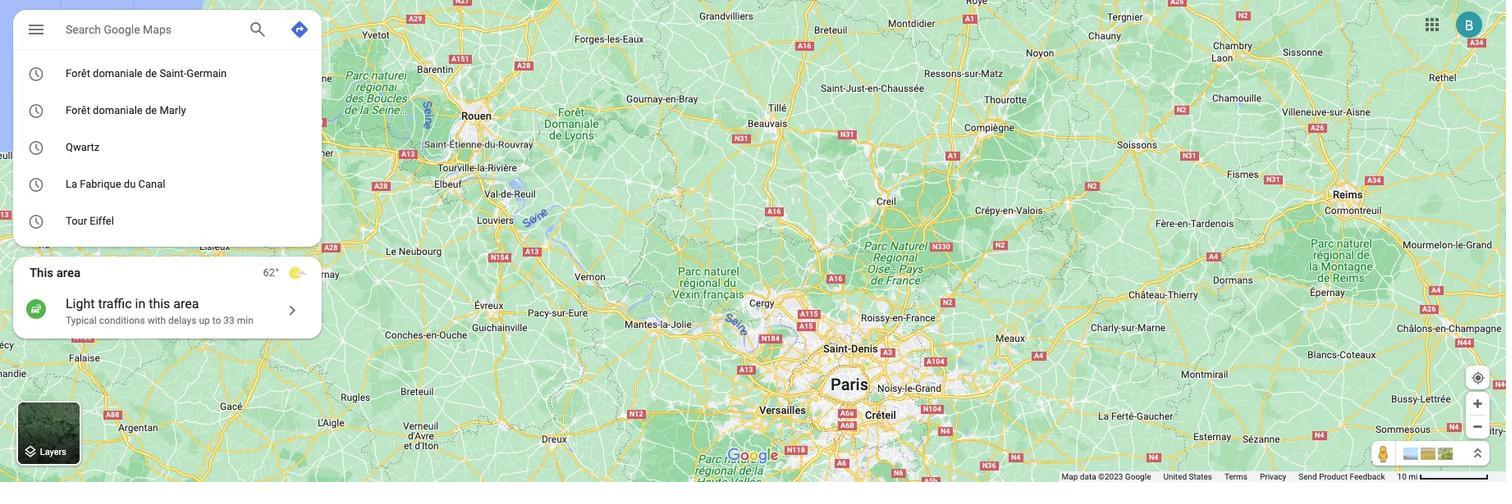 Task type: describe. For each thing, give the bounding box(es) containing it.
map
[[1062, 473, 1079, 482]]

la fabrique du canal
[[66, 178, 165, 191]]

united states button
[[1164, 472, 1213, 483]]

4  cell from the top
[[13, 172, 283, 198]]

10 mi button
[[1398, 473, 1490, 482]]

search
[[66, 23, 101, 36]]

tour eiffel
[[66, 215, 114, 227]]

feedback
[[1351, 473, 1386, 482]]

suggestions grid
[[13, 49, 322, 247]]

recently viewed image for forêt domaniale de saint-germain
[[28, 64, 45, 84]]

1  cell from the top
[[13, 61, 283, 87]]

clear with periodic clouds image
[[287, 264, 307, 283]]

footer inside google maps element
[[1062, 472, 1398, 483]]

10 mi
[[1398, 473, 1419, 482]]

product
[[1320, 473, 1349, 482]]

2  cell from the top
[[13, 98, 283, 124]]

united states
[[1164, 473, 1213, 482]]

conditions
[[99, 315, 145, 327]]

tour
[[66, 215, 87, 227]]

0 vertical spatial google
[[104, 23, 140, 36]]

 for forêt domaniale de saint-germain
[[28, 64, 45, 84]]

la
[[66, 178, 77, 191]]

none search field inside google maps element
[[13, 10, 322, 247]]

send product feedback button
[[1299, 472, 1386, 483]]

typical
[[66, 315, 97, 327]]

domaniale for marly
[[93, 104, 143, 117]]

send product feedback
[[1299, 473, 1386, 482]]

this area region
[[13, 257, 322, 339]]

domaniale for saint-
[[93, 67, 143, 80]]

terms
[[1225, 473, 1248, 482]]

10
[[1398, 473, 1407, 482]]

fabrique
[[80, 178, 121, 191]]

light
[[66, 296, 95, 312]]

in
[[135, 296, 146, 312]]

marly
[[160, 104, 186, 117]]

©2023
[[1099, 473, 1124, 482]]

data
[[1081, 473, 1097, 482]]

canal
[[138, 178, 165, 191]]

layers
[[40, 448, 66, 459]]

forêt domaniale de marly
[[66, 104, 186, 117]]

traffic
[[98, 296, 132, 312]]

33
[[224, 315, 235, 327]]

zoom out image
[[1472, 421, 1485, 434]]

send
[[1299, 473, 1318, 482]]

 for forêt domaniale de marly
[[28, 101, 45, 121]]

recently viewed image for qwartz
[[28, 138, 45, 158]]

 for tour eiffel
[[28, 211, 45, 232]]

0 horizontal spatial area
[[56, 266, 81, 281]]

google maps element
[[0, 0, 1507, 483]]

search google maps field up forêt domaniale de saint-germain
[[66, 19, 235, 39]]



Task type: locate. For each thing, give the bounding box(es) containing it.
Search Google Maps field
[[13, 10, 322, 49], [66, 19, 235, 39]]

this
[[149, 296, 170, 312]]

light traffic in this area typical conditions with delays up to 33 min
[[66, 296, 254, 327]]

recently viewed image for la fabrique du canal
[[28, 175, 45, 195]]

62°
[[263, 267, 279, 279]]

5  cell from the top
[[13, 209, 283, 235]]


[[28, 64, 45, 84], [28, 101, 45, 121], [28, 138, 45, 158], [28, 175, 45, 195], [28, 211, 45, 232]]

min
[[237, 315, 254, 327]]

forêt down search
[[66, 67, 90, 80]]

google
[[104, 23, 140, 36], [1126, 473, 1152, 482]]

recently viewed image
[[28, 64, 45, 84], [28, 101, 45, 121]]

to
[[212, 315, 221, 327]]

terms button
[[1225, 472, 1248, 483]]

saint-
[[160, 67, 187, 80]]

1 vertical spatial area
[[174, 296, 199, 312]]

1  from the top
[[28, 64, 45, 84]]

area inside light traffic in this area typical conditions with delays up to 33 min
[[174, 296, 199, 312]]

2 recently viewed image from the top
[[28, 101, 45, 121]]

3 recently viewed image from the top
[[28, 211, 45, 232]]

recently viewed image for forêt domaniale de marly
[[28, 101, 45, 121]]

0 vertical spatial recently viewed image
[[28, 138, 45, 158]]

privacy button
[[1261, 472, 1287, 483]]

recently viewed image left tour
[[28, 211, 45, 232]]

privacy
[[1261, 473, 1287, 482]]

google right the ©2023
[[1126, 473, 1152, 482]]

0 vertical spatial domaniale
[[93, 67, 143, 80]]

states
[[1190, 473, 1213, 482]]

recently viewed image left la
[[28, 175, 45, 195]]

4  from the top
[[28, 175, 45, 195]]

1 vertical spatial recently viewed image
[[28, 101, 45, 121]]

 for qwartz
[[28, 138, 45, 158]]

1 domaniale from the top
[[93, 67, 143, 80]]

footer containing map data ©2023 google
[[1062, 472, 1398, 483]]

de left marly
[[145, 104, 157, 117]]

de
[[145, 67, 157, 80], [145, 104, 157, 117]]

3  cell from the top
[[13, 135, 283, 161]]

1 recently viewed image from the top
[[28, 138, 45, 158]]

1 recently viewed image from the top
[[28, 64, 45, 84]]

5  from the top
[[28, 211, 45, 232]]

0 vertical spatial de
[[145, 67, 157, 80]]

1 de from the top
[[145, 67, 157, 80]]

None search field
[[13, 10, 322, 247]]

de left saint-
[[145, 67, 157, 80]]

2 domaniale from the top
[[93, 104, 143, 117]]

recently viewed image
[[28, 138, 45, 158], [28, 175, 45, 195], [28, 211, 45, 232]]

show your location image
[[1472, 371, 1486, 386]]

with
[[148, 315, 166, 327]]

1 vertical spatial forêt
[[66, 104, 90, 117]]

1 forêt from the top
[[66, 67, 90, 80]]

forêt for forêt domaniale de marly
[[66, 104, 90, 117]]

none search field containing 
[[13, 10, 322, 247]]

2  from the top
[[28, 101, 45, 121]]

area
[[56, 266, 81, 281], [174, 296, 199, 312]]

 button
[[13, 10, 59, 53]]

du
[[124, 178, 136, 191]]

germain
[[187, 67, 227, 80]]

search google maps field containing search google maps
[[13, 10, 322, 49]]

area right 'this'
[[56, 266, 81, 281]]

united
[[1164, 473, 1188, 482]]

map data ©2023 google
[[1062, 473, 1152, 482]]

2 recently viewed image from the top
[[28, 175, 45, 195]]

2 de from the top
[[145, 104, 157, 117]]

forêt domaniale de saint-germain
[[66, 67, 227, 80]]

forêt for forêt domaniale de saint-germain
[[66, 67, 90, 80]]

eiffel
[[90, 215, 114, 227]]

delays
[[168, 315, 197, 327]]

up
[[199, 315, 210, 327]]

2 vertical spatial recently viewed image
[[28, 211, 45, 232]]

domaniale up forêt domaniale de marly
[[93, 67, 143, 80]]

qwartz
[[66, 141, 100, 154]]

zoom in image
[[1472, 398, 1485, 411]]

1 vertical spatial de
[[145, 104, 157, 117]]

this
[[30, 266, 53, 281]]

mi
[[1409, 473, 1419, 482]]

footer
[[1062, 472, 1398, 483]]

domaniale
[[93, 67, 143, 80], [93, 104, 143, 117]]

1 vertical spatial recently viewed image
[[28, 175, 45, 195]]

 cell
[[13, 61, 283, 87], [13, 98, 283, 124], [13, 135, 283, 161], [13, 172, 283, 198], [13, 209, 283, 235]]


[[26, 18, 46, 41]]

de for saint-
[[145, 67, 157, 80]]

1 horizontal spatial area
[[174, 296, 199, 312]]

show street view coverage image
[[1372, 442, 1397, 466]]

0 vertical spatial recently viewed image
[[28, 64, 45, 84]]

recently viewed image for tour eiffel
[[28, 211, 45, 232]]

google left maps
[[104, 23, 140, 36]]

maps
[[143, 23, 172, 36]]

recently viewed image left qwartz on the left top of page
[[28, 138, 45, 158]]

 for la fabrique du canal
[[28, 175, 45, 195]]

de for marly
[[145, 104, 157, 117]]

0 vertical spatial area
[[56, 266, 81, 281]]

forêt
[[66, 67, 90, 80], [66, 104, 90, 117]]

domaniale down forêt domaniale de saint-germain
[[93, 104, 143, 117]]

area up delays
[[174, 296, 199, 312]]

search google maps field up saint-
[[13, 10, 322, 49]]

3  from the top
[[28, 138, 45, 158]]

0 horizontal spatial google
[[104, 23, 140, 36]]

this area
[[30, 266, 81, 281]]

1 vertical spatial google
[[1126, 473, 1152, 482]]

0 vertical spatial forêt
[[66, 67, 90, 80]]

1 horizontal spatial google
[[1126, 473, 1152, 482]]

2 forêt from the top
[[66, 104, 90, 117]]

forêt up qwartz on the left top of page
[[66, 104, 90, 117]]

search google maps
[[66, 23, 172, 36]]

1 vertical spatial domaniale
[[93, 104, 143, 117]]



Task type: vqa. For each thing, say whether or not it's contained in the screenshot.
'' corresponding to Qwartz
yes



